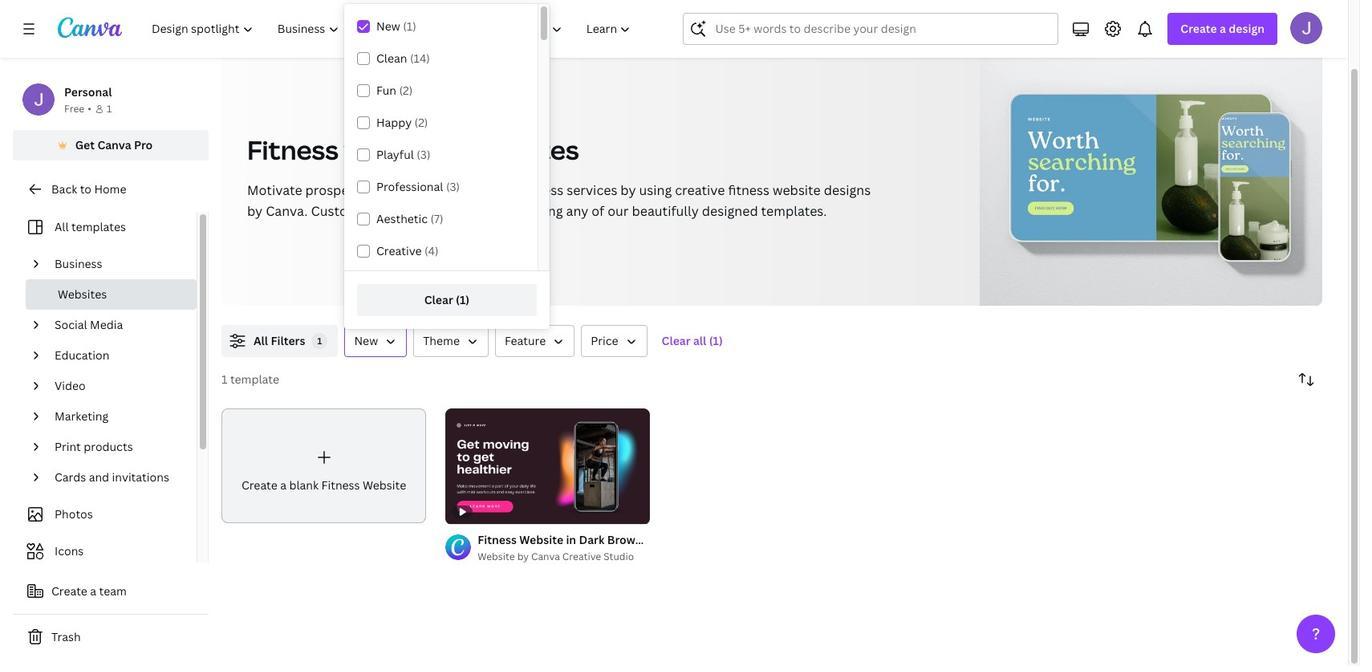 Task type: locate. For each thing, give the bounding box(es) containing it.
business link
[[48, 249, 187, 279]]

using up beautifully
[[639, 181, 672, 199]]

1 horizontal spatial by
[[518, 550, 529, 563]]

clear inside button
[[662, 333, 691, 348]]

create inside button
[[51, 583, 87, 599]]

fitness up 'free'
[[522, 181, 564, 199]]

1 horizontal spatial to
[[427, 181, 440, 199]]

templates up 'your'
[[449, 132, 579, 167]]

creative
[[675, 181, 725, 199]]

price button
[[581, 325, 648, 357]]

playful (3)
[[377, 147, 431, 162]]

top level navigation element
[[141, 13, 645, 45]]

of up for
[[475, 181, 488, 199]]

2 horizontal spatial 1
[[318, 335, 322, 347]]

creative down dark
[[563, 550, 602, 563]]

1 fitness from the left
[[522, 181, 564, 199]]

new for new (1)
[[377, 18, 400, 34]]

(3) up one
[[446, 179, 460, 194]]

canva inside button
[[97, 137, 131, 152]]

1 horizontal spatial fitness
[[728, 181, 770, 199]]

back to home
[[51, 181, 126, 196]]

get
[[75, 137, 95, 152]]

canva left pro
[[97, 137, 131, 152]]

2 vertical spatial a
[[90, 583, 96, 599]]

create a blank fitness website
[[242, 477, 406, 493]]

a inside dropdown button
[[1220, 21, 1227, 36]]

fitness website templates image
[[980, 49, 1323, 306], [980, 49, 1323, 306]]

clear left all
[[662, 333, 691, 348]]

new inside "button"
[[354, 333, 378, 348]]

2 vertical spatial (1)
[[709, 333, 723, 348]]

marketing link
[[48, 401, 187, 432]]

1 vertical spatial (3)
[[446, 179, 460, 194]]

motivate
[[247, 181, 302, 199]]

1 vertical spatial 1
[[318, 335, 322, 347]]

beautifully
[[632, 202, 699, 220]]

fitness website templates
[[247, 132, 579, 167]]

0 horizontal spatial (2)
[[399, 83, 413, 98]]

1 horizontal spatial templates
[[449, 132, 579, 167]]

Search search field
[[716, 14, 1049, 44]]

clear (1)
[[424, 292, 470, 307]]

clear
[[424, 292, 453, 307], [662, 333, 691, 348]]

0 vertical spatial create
[[1181, 21, 1218, 36]]

1 horizontal spatial canva
[[531, 550, 560, 563]]

0 horizontal spatial home
[[94, 181, 126, 196]]

0 vertical spatial (3)
[[417, 147, 431, 162]]

create
[[1181, 21, 1218, 36], [242, 477, 278, 493], [51, 583, 87, 599]]

0 horizontal spatial clear
[[424, 292, 453, 307]]

0 vertical spatial (1)
[[403, 18, 416, 34]]

clear inside button
[[424, 292, 453, 307]]

0 horizontal spatial website
[[344, 132, 443, 167]]

clean (14)
[[377, 51, 430, 66]]

0 horizontal spatial by
[[247, 202, 263, 220]]

Sort by button
[[1291, 364, 1323, 396]]

0 horizontal spatial to
[[80, 181, 91, 196]]

create a design button
[[1168, 13, 1278, 45]]

1 vertical spatial a
[[280, 477, 287, 493]]

1
[[107, 102, 112, 115], [318, 335, 322, 347], [222, 372, 228, 387]]

for
[[481, 202, 499, 220]]

0 horizontal spatial all
[[55, 219, 69, 234]]

1 vertical spatial clear
[[662, 333, 691, 348]]

customize
[[311, 202, 376, 220]]

and down clients on the top left of the page
[[379, 202, 403, 220]]

1 vertical spatial all
[[254, 333, 268, 348]]

websites
[[58, 286, 107, 301]]

to up publish
[[427, 181, 440, 199]]

theme
[[423, 333, 460, 348]]

(3) right playful
[[417, 147, 431, 162]]

new (1)
[[377, 18, 416, 34]]

website link
[[337, 11, 381, 29]]

all left filters
[[254, 333, 268, 348]]

1 vertical spatial (2)
[[415, 115, 428, 130]]

fitness up motivate
[[247, 132, 339, 167]]

print products link
[[48, 432, 187, 462]]

2 vertical spatial by
[[518, 550, 529, 563]]

(3)
[[417, 147, 431, 162], [446, 179, 460, 194]]

0 vertical spatial new
[[377, 18, 400, 34]]

playful
[[377, 147, 414, 162]]

fitness
[[407, 12, 445, 27], [247, 132, 339, 167], [321, 477, 360, 493], [478, 532, 517, 547]]

1 horizontal spatial and
[[379, 202, 403, 220]]

1 horizontal spatial website
[[773, 181, 821, 199]]

new up clean
[[377, 18, 400, 34]]

fitness up website by canva creative studio link
[[478, 532, 517, 547]]

all
[[694, 333, 707, 348]]

free
[[64, 102, 84, 115]]

print products
[[55, 439, 133, 454]]

0 horizontal spatial using
[[530, 202, 563, 220]]

2 horizontal spatial (1)
[[709, 333, 723, 348]]

create a blank fitness website element
[[222, 409, 426, 524]]

and inside cards and invitations link
[[89, 469, 109, 485]]

creative down aesthetic
[[377, 243, 422, 259]]

(2)
[[399, 83, 413, 98], [415, 115, 428, 130]]

0 horizontal spatial a
[[90, 583, 96, 599]]

1 horizontal spatial (3)
[[446, 179, 460, 194]]

(1) inside button
[[456, 292, 470, 307]]

fitness for fitness websites
[[407, 12, 445, 27]]

fitness inside fitness website in dark brown neon pink gradients style website by canva creative studio
[[478, 532, 517, 547]]

1 horizontal spatial (2)
[[415, 115, 428, 130]]

clear up theme
[[424, 292, 453, 307]]

0 horizontal spatial fitness
[[522, 181, 564, 199]]

0 vertical spatial all
[[55, 219, 69, 234]]

1 horizontal spatial home
[[222, 12, 254, 27]]

and right cards
[[89, 469, 109, 485]]

a left "design"
[[1220, 21, 1227, 36]]

2 horizontal spatial create
[[1181, 21, 1218, 36]]

business
[[55, 256, 102, 271]]

(1) inside button
[[709, 333, 723, 348]]

0 horizontal spatial canva
[[97, 137, 131, 152]]

style
[[760, 532, 788, 547]]

create left blank in the bottom of the page
[[242, 477, 278, 493]]

2 vertical spatial 1
[[222, 372, 228, 387]]

fitness up designed
[[728, 181, 770, 199]]

canva
[[97, 137, 131, 152], [531, 550, 560, 563]]

0 vertical spatial and
[[379, 202, 403, 220]]

0 horizontal spatial and
[[89, 469, 109, 485]]

templates
[[449, 132, 579, 167], [71, 219, 126, 234]]

(1) up clean (14)
[[403, 18, 416, 34]]

services
[[567, 181, 618, 199]]

to right back
[[80, 181, 91, 196]]

1 right the •
[[107, 102, 112, 115]]

1 left "template"
[[222, 372, 228, 387]]

create a design
[[1181, 21, 1265, 36]]

1 vertical spatial create
[[242, 477, 278, 493]]

1 vertical spatial creative
[[563, 550, 602, 563]]

1 horizontal spatial (1)
[[456, 292, 470, 307]]

home
[[222, 12, 254, 27], [94, 181, 126, 196]]

0 vertical spatial clear
[[424, 292, 453, 307]]

create inside dropdown button
[[1181, 21, 1218, 36]]

0 vertical spatial creative
[[377, 243, 422, 259]]

(1) right all
[[709, 333, 723, 348]]

dark
[[579, 532, 605, 547]]

fitness up (14)
[[407, 12, 445, 27]]

using
[[639, 181, 672, 199], [530, 202, 563, 220]]

of left 'our'
[[592, 202, 605, 220]]

0 horizontal spatial templates
[[71, 219, 126, 234]]

0 vertical spatial by
[[621, 181, 636, 199]]

studio
[[604, 550, 634, 563]]

website down happy
[[344, 132, 443, 167]]

0 vertical spatial home
[[222, 12, 254, 27]]

using left any
[[530, 202, 563, 220]]

creative
[[377, 243, 422, 259], [563, 550, 602, 563]]

0 vertical spatial canva
[[97, 137, 131, 152]]

create left "design"
[[1181, 21, 1218, 36]]

0 horizontal spatial create
[[51, 583, 87, 599]]

1 right filters
[[318, 335, 322, 347]]

all down back
[[55, 219, 69, 234]]

create down icons
[[51, 583, 87, 599]]

a left blank in the bottom of the page
[[280, 477, 287, 493]]

1 horizontal spatial 1
[[222, 372, 228, 387]]

1 horizontal spatial all
[[254, 333, 268, 348]]

(2) right happy
[[415, 115, 428, 130]]

0 vertical spatial using
[[639, 181, 672, 199]]

video
[[55, 378, 86, 393]]

products
[[84, 439, 133, 454]]

designed
[[702, 202, 758, 220]]

0 vertical spatial a
[[1220, 21, 1227, 36]]

cards and invitations link
[[48, 462, 187, 493]]

icons link
[[22, 536, 187, 566]]

0 horizontal spatial creative
[[377, 243, 422, 259]]

2 vertical spatial create
[[51, 583, 87, 599]]

templates down back to home
[[71, 219, 126, 234]]

cards and invitations
[[55, 469, 169, 485]]

(2) right fun
[[399, 83, 413, 98]]

1 vertical spatial and
[[89, 469, 109, 485]]

1 template
[[222, 372, 279, 387]]

marketing
[[55, 408, 108, 424]]

one
[[455, 202, 478, 220]]

0 vertical spatial of
[[475, 181, 488, 199]]

clear all (1) button
[[654, 325, 731, 357]]

2 fitness from the left
[[728, 181, 770, 199]]

1 filter options selected element
[[312, 333, 328, 349]]

a left the team
[[90, 583, 96, 599]]

avail
[[443, 181, 472, 199]]

by
[[621, 181, 636, 199], [247, 202, 263, 220], [518, 550, 529, 563]]

1 vertical spatial canva
[[531, 550, 560, 563]]

2 horizontal spatial by
[[621, 181, 636, 199]]

0 horizontal spatial (3)
[[417, 147, 431, 162]]

1 horizontal spatial clear
[[662, 333, 691, 348]]

invitations
[[112, 469, 169, 485]]

new right the 1 filter options selected element
[[354, 333, 378, 348]]

website up templates.
[[773, 181, 821, 199]]

canva left studio
[[531, 550, 560, 563]]

1 vertical spatial of
[[592, 202, 605, 220]]

team
[[99, 583, 127, 599]]

clean
[[377, 51, 407, 66]]

fitness websites
[[407, 12, 496, 27]]

0 vertical spatial (2)
[[399, 83, 413, 98]]

a inside button
[[90, 583, 96, 599]]

1 horizontal spatial a
[[280, 477, 287, 493]]

a for blank
[[280, 477, 287, 493]]

education
[[55, 347, 109, 363]]

1 vertical spatial (1)
[[456, 292, 470, 307]]

None search field
[[684, 13, 1059, 45]]

1 for the 1 filter options selected element
[[318, 335, 322, 347]]

1 horizontal spatial create
[[242, 477, 278, 493]]

website
[[337, 12, 381, 27], [363, 477, 406, 493], [520, 532, 564, 547], [478, 550, 515, 563]]

clear for clear all (1)
[[662, 333, 691, 348]]

1 vertical spatial website
[[773, 181, 821, 199]]

1 vertical spatial using
[[530, 202, 563, 220]]

0 vertical spatial 1
[[107, 102, 112, 115]]

(1) for clear (1)
[[456, 292, 470, 307]]

1 vertical spatial new
[[354, 333, 378, 348]]

and
[[379, 202, 403, 220], [89, 469, 109, 485]]

all
[[55, 219, 69, 234], [254, 333, 268, 348]]

create for create a blank fitness website
[[242, 477, 278, 493]]

website inside motivate prospective clients to avail of your fitness services by using creative fitness website designs by canva. customize and publish one for free using any of our beautifully designed templates.
[[773, 181, 821, 199]]

0 horizontal spatial (1)
[[403, 18, 416, 34]]

2 horizontal spatial a
[[1220, 21, 1227, 36]]

new for new
[[354, 333, 378, 348]]

(3) for professional (3)
[[446, 179, 460, 194]]

a
[[1220, 21, 1227, 36], [280, 477, 287, 493], [90, 583, 96, 599]]

clients
[[382, 181, 424, 199]]

1 horizontal spatial creative
[[563, 550, 602, 563]]

(1) up theme button on the left of page
[[456, 292, 470, 307]]

back to home link
[[13, 173, 209, 205]]



Task type: describe. For each thing, give the bounding box(es) containing it.
get canva pro button
[[13, 130, 209, 160]]

aesthetic (7)
[[377, 211, 444, 226]]

fun
[[377, 83, 397, 98]]

0 vertical spatial website
[[344, 132, 443, 167]]

(3) for playful (3)
[[417, 147, 431, 162]]

professional (3)
[[377, 179, 460, 194]]

pro
[[134, 137, 153, 152]]

personal
[[64, 84, 112, 99]]

free •
[[64, 102, 91, 115]]

(7)
[[431, 211, 444, 226]]

back
[[51, 181, 77, 196]]

template
[[230, 372, 279, 387]]

trash
[[51, 629, 81, 644]]

social
[[55, 317, 87, 332]]

clear (1) button
[[357, 284, 537, 316]]

print
[[55, 439, 81, 454]]

education link
[[48, 340, 187, 371]]

websites
[[448, 12, 496, 27]]

media
[[90, 317, 123, 332]]

fitness for fitness website templates
[[247, 132, 339, 167]]

all for all filters
[[254, 333, 268, 348]]

all filters
[[254, 333, 305, 348]]

1 vertical spatial templates
[[71, 219, 126, 234]]

prospective
[[305, 181, 379, 199]]

fitness for fitness website in dark brown neon pink gradients style website by canva creative studio
[[478, 532, 517, 547]]

(1) for new (1)
[[403, 18, 416, 34]]

(4)
[[425, 243, 439, 259]]

design
[[1229, 21, 1265, 36]]

0 vertical spatial templates
[[449, 132, 579, 167]]

•
[[88, 102, 91, 115]]

templates.
[[762, 202, 827, 220]]

clear for clear (1)
[[424, 292, 453, 307]]

motivate prospective clients to avail of your fitness services by using creative fitness website designs by canva. customize and publish one for free using any of our beautifully designed templates.
[[247, 181, 871, 220]]

website by canva creative studio link
[[478, 549, 651, 565]]

fitness right blank in the bottom of the page
[[321, 477, 360, 493]]

get canva pro
[[75, 137, 153, 152]]

all templates link
[[22, 212, 187, 242]]

social media
[[55, 317, 123, 332]]

professional
[[377, 179, 444, 194]]

and inside motivate prospective clients to avail of your fitness services by using creative fitness website designs by canva. customize and publish one for free using any of our beautifully designed templates.
[[379, 202, 403, 220]]

create for create a team
[[51, 583, 87, 599]]

create a team button
[[13, 575, 209, 607]]

gradients
[[704, 532, 757, 547]]

1 horizontal spatial using
[[639, 181, 672, 199]]

creative inside fitness website in dark brown neon pink gradients style website by canva creative studio
[[563, 550, 602, 563]]

brown
[[607, 532, 643, 547]]

1 vertical spatial by
[[247, 202, 263, 220]]

video link
[[48, 371, 187, 401]]

designs
[[824, 181, 871, 199]]

a for team
[[90, 583, 96, 599]]

fitness website in dark brown neon pink gradients style link
[[478, 531, 788, 549]]

happy (2)
[[377, 115, 428, 130]]

all for all templates
[[55, 219, 69, 234]]

cards
[[55, 469, 86, 485]]

1 horizontal spatial of
[[592, 202, 605, 220]]

clear all (1)
[[662, 333, 723, 348]]

create a blank fitness website link
[[222, 409, 426, 524]]

jacob simon image
[[1291, 12, 1323, 44]]

social media link
[[48, 310, 187, 340]]

feature button
[[495, 325, 575, 357]]

in
[[566, 532, 577, 547]]

any
[[566, 202, 589, 220]]

filters
[[271, 333, 305, 348]]

(14)
[[410, 51, 430, 66]]

photos link
[[22, 499, 187, 529]]

creative (4)
[[377, 243, 439, 259]]

new button
[[345, 325, 407, 357]]

all templates
[[55, 219, 126, 234]]

your
[[491, 181, 519, 199]]

feature
[[505, 333, 546, 348]]

by inside fitness website in dark brown neon pink gradients style website by canva creative studio
[[518, 550, 529, 563]]

icons
[[55, 543, 84, 558]]

happy
[[377, 115, 412, 130]]

0 horizontal spatial of
[[475, 181, 488, 199]]

fun (2)
[[377, 83, 413, 98]]

aesthetic
[[377, 211, 428, 226]]

create for create a design
[[1181, 21, 1218, 36]]

canva inside fitness website in dark brown neon pink gradients style website by canva creative studio
[[531, 550, 560, 563]]

blank
[[289, 477, 319, 493]]

a for design
[[1220, 21, 1227, 36]]

pink
[[677, 532, 701, 547]]

0 horizontal spatial 1
[[107, 102, 112, 115]]

1 for 1 template
[[222, 372, 228, 387]]

home link
[[222, 11, 254, 29]]

theme button
[[414, 325, 489, 357]]

free
[[502, 202, 527, 220]]

photos
[[55, 506, 93, 521]]

to inside motivate prospective clients to avail of your fitness services by using creative fitness website designs by canva. customize and publish one for free using any of our beautifully designed templates.
[[427, 181, 440, 199]]

price
[[591, 333, 619, 348]]

(2) for happy (2)
[[415, 115, 428, 130]]

(2) for fun (2)
[[399, 83, 413, 98]]

1 vertical spatial home
[[94, 181, 126, 196]]

trash link
[[13, 621, 209, 653]]

our
[[608, 202, 629, 220]]



Task type: vqa. For each thing, say whether or not it's contained in the screenshot.


